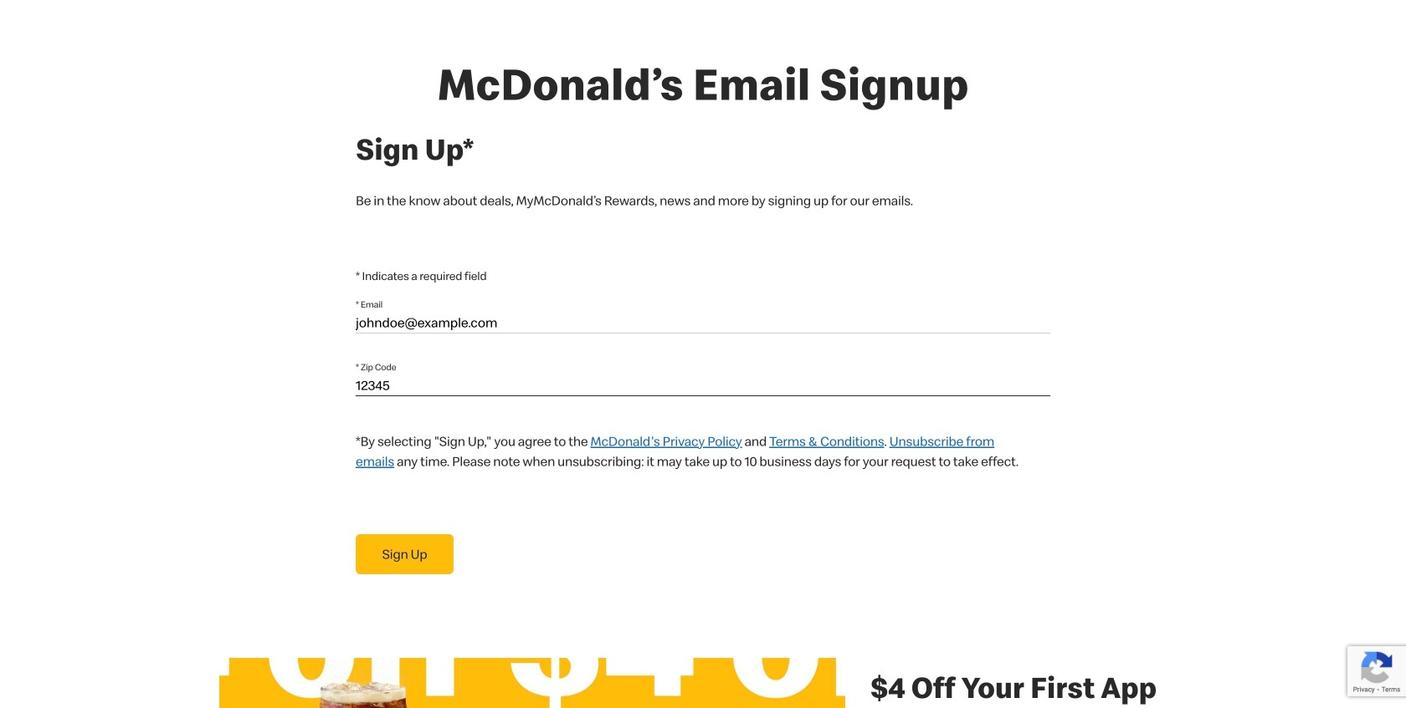 Task type: vqa. For each thing, say whether or not it's contained in the screenshot.
text field
yes



Task type: describe. For each thing, give the bounding box(es) containing it.
sign up for email element
[[346, 224, 1406, 703]]



Task type: locate. For each thing, give the bounding box(es) containing it.
None text field
[[356, 305, 1050, 334], [356, 368, 1050, 396], [356, 305, 1050, 334], [356, 368, 1050, 396]]



